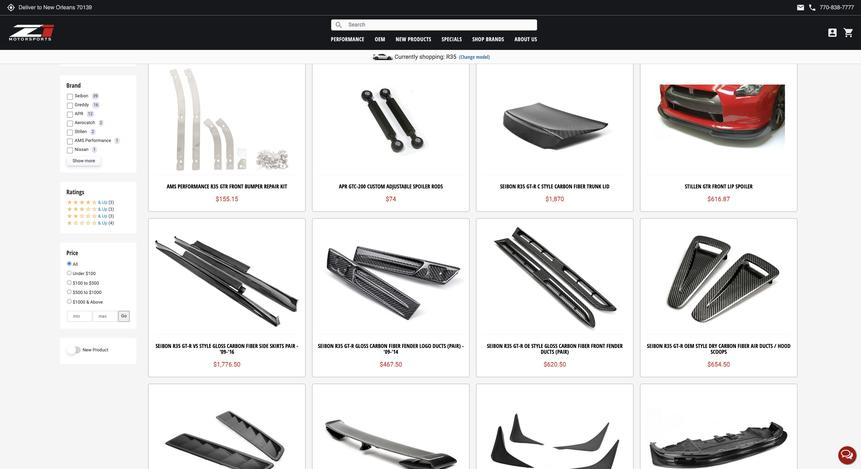Task type: locate. For each thing, give the bounding box(es) containing it.
1 vertical spatial $1000
[[73, 300, 85, 305]]

r for oem
[[681, 342, 684, 350]]

carbon
[[555, 183, 573, 190], [227, 342, 245, 350], [370, 342, 388, 350], [559, 342, 577, 350], [719, 342, 737, 350]]

bumper left the repair
[[245, 183, 263, 190]]

2 to from the top
[[84, 290, 88, 295]]

0 horizontal spatial oem
[[375, 35, 386, 43]]

hood right locking
[[575, 12, 587, 19]]

1 flush from the left
[[368, 12, 381, 19]]

1 horizontal spatial stillen
[[685, 183, 702, 190]]

$500 down $100 to $500
[[73, 290, 83, 295]]

oem down the star star star star star
[[375, 35, 386, 43]]

skirts
[[270, 342, 284, 350]]

1 vertical spatial stillen
[[685, 183, 702, 190]]

aerocatch for aerocatch plus flush mount locking hood pins - 120 series
[[485, 12, 509, 19]]

1 horizontal spatial mount
[[537, 12, 553, 19]]

1 horizontal spatial 2
[[100, 120, 102, 125]]

2 '09- from the left
[[384, 348, 392, 356]]

gloss up $620.50 at the right of page
[[545, 342, 558, 350]]

1 horizontal spatial (pair)
[[556, 348, 569, 356]]

1 horizontal spatial series
[[612, 12, 626, 19]]

carbon inside the seibon r35 gt-r vs style gloss carbon fiber side skirts pair - '09-'16
[[227, 342, 245, 350]]

0 horizontal spatial mount
[[383, 12, 399, 19]]

0 horizontal spatial performance
[[85, 138, 111, 143]]

6 star from the left
[[538, 25, 545, 32]]

12
[[88, 111, 93, 116]]

gloss inside seibon r35 gt-r oe style gloss carbon fiber front fender ducts (pair)
[[545, 342, 558, 350]]

0 horizontal spatial 1
[[93, 147, 96, 152]]

1 right ams performance
[[116, 138, 118, 143]]

2 up ams performance
[[92, 129, 94, 134]]

(pair) up $620.50 at the right of page
[[556, 348, 569, 356]]

0 vertical spatial stillen
[[75, 129, 87, 134]]

0 horizontal spatial pins
[[415, 12, 425, 19]]

1 horizontal spatial apr
[[339, 183, 348, 190]]

1 vertical spatial apr
[[339, 183, 348, 190]]

style for c
[[542, 183, 554, 190]]

z1 motorsports logo image
[[9, 24, 55, 41]]

shop brands link
[[473, 35, 505, 43]]

flush
[[368, 12, 381, 19], [522, 12, 535, 19]]

0 horizontal spatial aerocatch
[[331, 12, 355, 19]]

kit
[[250, 12, 257, 19], [281, 183, 287, 190]]

seibon for seibon r35 gt-r gloss carbon fiber fender logo ducts (pair) - '09-'14
[[318, 342, 334, 350]]

2 vertical spatial 3
[[110, 214, 113, 219]]

spoiler right the 'lip'
[[736, 183, 753, 190]]

5 star from the left
[[402, 25, 408, 32]]

39
[[93, 93, 98, 98]]

r35 inside the seibon r35 gt-r vs style gloss carbon fiber side skirts pair - '09-'16
[[173, 342, 181, 350]]

gloss left '16
[[213, 342, 226, 350]]

$500 up the "$500 to $1000"
[[89, 281, 99, 286]]

style right c
[[542, 183, 554, 190]]

1 horizontal spatial gloss
[[356, 342, 369, 350]]

4
[[110, 220, 113, 226]]

1 for ams performance
[[116, 138, 118, 143]]

ducts left /
[[760, 342, 774, 350]]

- inside 'seibon r35 gt-r gloss carbon fiber fender logo ducts (pair) - '09-'14'
[[462, 342, 464, 350]]

0 vertical spatial $1000
[[89, 290, 102, 295]]

gloss inside the seibon r35 gt-r vs style gloss carbon fiber side skirts pair - '09-'16
[[213, 342, 226, 350]]

carbon left '14
[[370, 342, 388, 350]]

fender inside 'seibon r35 gt-r gloss carbon fiber fender logo ducts (pair) - '09-'14'
[[402, 342, 418, 350]]

'09- up $1,776.50
[[220, 348, 228, 356]]

0 horizontal spatial gloss
[[213, 342, 226, 350]]

1 horizontal spatial ducts
[[541, 348, 555, 356]]

search
[[335, 21, 343, 29]]

vs
[[193, 342, 198, 350]]

fiber inside the seibon r35 gt-r vs style gloss carbon fiber side skirts pair - '09-'16
[[246, 342, 258, 350]]

0 horizontal spatial plus
[[357, 12, 367, 19]]

to for $500
[[84, 290, 88, 295]]

1 horizontal spatial '09-
[[384, 348, 392, 356]]

1 to from the top
[[84, 281, 88, 286]]

apr for apr gtc-200 custom adjustable spoiler rods
[[339, 183, 348, 190]]

carbon for seibon r35 gt-r vs style gloss carbon fiber side skirts pair - '09-'16
[[227, 342, 245, 350]]

aerocatch
[[331, 12, 355, 19], [485, 12, 509, 19]]

flush for locking
[[522, 12, 535, 19]]

0 horizontal spatial series
[[438, 12, 452, 19]]

style inside the seibon r35 gt-r vs style gloss carbon fiber side skirts pair - '09-'16
[[200, 342, 211, 350]]

0 vertical spatial 2
[[100, 120, 102, 125]]

pins up search search field
[[415, 12, 425, 19]]

style right oe
[[532, 342, 544, 350]]

1 mount from the left
[[383, 12, 399, 19]]

1 horizontal spatial z1
[[197, 12, 202, 19]]

style for oe
[[532, 342, 544, 350]]

bumper left grill
[[725, 12, 743, 19]]

$79.13
[[382, 36, 401, 43]]

0 horizontal spatial fender
[[402, 342, 418, 350]]

1 gloss from the left
[[213, 342, 226, 350]]

1 down ams performance
[[93, 147, 96, 152]]

gloss inside 'seibon r35 gt-r gloss carbon fiber fender logo ducts (pair) - '09-'14'
[[356, 342, 369, 350]]

2 horizontal spatial gloss
[[545, 342, 558, 350]]

1 vertical spatial ams
[[167, 183, 176, 190]]

brand
[[67, 81, 81, 89]]

3 star from the left
[[388, 25, 395, 32]]

gtr
[[213, 12, 221, 19], [220, 183, 228, 190], [703, 183, 711, 190]]

air
[[751, 342, 759, 350]]

1 horizontal spatial 1
[[116, 138, 118, 143]]

1 horizontal spatial spoiler
[[736, 183, 753, 190]]

hood
[[222, 12, 235, 19], [400, 12, 413, 19], [575, 12, 587, 19], [778, 342, 791, 350]]

$1000
[[89, 290, 102, 295], [73, 300, 85, 305]]

flush for hood
[[368, 12, 381, 19]]

r35
[[203, 12, 211, 19], [447, 53, 457, 60], [211, 183, 219, 190], [518, 183, 526, 190], [173, 342, 181, 350], [335, 342, 343, 350], [505, 342, 512, 350], [665, 342, 673, 350]]

1 vertical spatial $100
[[73, 281, 83, 286]]

r inside 'seibon r35 gt-r gloss carbon fiber fender logo ducts (pair) - '09-'14'
[[352, 342, 354, 350]]

r35 inside 'seibon r35 gt-r gloss carbon fiber fender logo ducts (pair) - '09-'14'
[[335, 342, 343, 350]]

1 horizontal spatial kit
[[281, 183, 287, 190]]

plus for aerocatch plus flush mount locking hood pins - 120 series
[[511, 12, 521, 19]]

gt-
[[527, 183, 534, 190], [182, 342, 189, 350], [345, 342, 352, 350], [514, 342, 521, 350], [674, 342, 681, 350]]

-
[[426, 12, 428, 19], [600, 12, 602, 19], [297, 342, 299, 350], [462, 342, 464, 350]]

'14
[[392, 348, 399, 356]]

2 for aerocatch
[[100, 120, 102, 125]]

flush up the star star star star star
[[368, 12, 381, 19]]

r35 for seibon r35 gt-r c style carbon fiber trunk lid
[[518, 183, 526, 190]]

plus up performance
[[357, 12, 367, 19]]

price
[[67, 249, 78, 257]]

r35 inside seibon r35 gt-r oe style gloss carbon fiber front fender ducts (pair)
[[505, 342, 512, 350]]

0 horizontal spatial 120
[[429, 12, 437, 19]]

mesh
[[757, 12, 769, 19]]

phone link
[[809, 3, 855, 12]]

star star star star star
[[374, 25, 408, 32]]

aerocatch up search
[[331, 12, 355, 19]]

gt- inside the seibon r35 gt-r vs style gloss carbon fiber side skirts pair - '09-'16
[[182, 342, 189, 350]]

ratings
[[67, 188, 84, 196]]

(pair)
[[448, 342, 461, 350], [556, 348, 569, 356]]

0 horizontal spatial z1
[[103, 48, 108, 53]]

fender inside seibon r35 gt-r oe style gloss carbon fiber front fender ducts (pair)
[[607, 342, 623, 350]]

gtc-
[[349, 183, 358, 190]]

0 horizontal spatial 2
[[92, 129, 94, 134]]

1 vertical spatial $500
[[73, 290, 83, 295]]

1 aerocatch from the left
[[331, 12, 355, 19]]

2 pins from the left
[[589, 12, 599, 19]]

1 horizontal spatial flush
[[522, 12, 535, 19]]

0 horizontal spatial spoiler
[[413, 183, 430, 190]]

None radio
[[67, 280, 72, 285], [67, 299, 72, 304], [67, 280, 72, 285], [67, 299, 72, 304]]

r35 inside seibon r35 gt-r oem style dry carbon fiber air ducts / hood scoops
[[665, 342, 673, 350]]

kit right the strut
[[250, 12, 257, 19]]

r35 for seibon r35 gt-r oem style dry carbon fiber air ducts / hood scoops
[[665, 342, 673, 350]]

ducts
[[433, 342, 446, 350], [760, 342, 774, 350], [541, 348, 555, 356]]

None radio
[[67, 261, 72, 266], [67, 271, 72, 275], [67, 290, 72, 294], [67, 261, 72, 266], [67, 271, 72, 275], [67, 290, 72, 294]]

None checkbox
[[67, 94, 73, 100], [67, 112, 73, 118], [67, 139, 73, 144], [67, 94, 73, 100], [67, 112, 73, 118], [67, 139, 73, 144]]

120
[[429, 12, 437, 19], [603, 12, 611, 19]]

style inside seibon r35 gt-r oem style dry carbon fiber air ducts / hood scoops
[[696, 342, 708, 350]]

1 vertical spatial 3
[[110, 207, 113, 212]]

1 fender from the left
[[402, 342, 418, 350]]

None checkbox
[[67, 103, 73, 109], [67, 121, 73, 126], [67, 130, 73, 135], [67, 147, 73, 153], [67, 103, 73, 109], [67, 121, 73, 126], [67, 130, 73, 135], [67, 147, 73, 153]]

2 120 from the left
[[603, 12, 611, 19]]

series
[[438, 12, 452, 19], [612, 12, 626, 19]]

mount left locking
[[537, 12, 553, 19]]

0 vertical spatial performance
[[85, 138, 111, 143]]

about us link
[[515, 35, 538, 43]]

mount
[[383, 12, 399, 19], [537, 12, 553, 19]]

new product
[[83, 347, 108, 352]]

1 horizontal spatial plus
[[511, 12, 521, 19]]

& up 4
[[98, 220, 113, 226]]

mail link
[[797, 3, 806, 12]]

ducts up $620.50 at the right of page
[[541, 348, 555, 356]]

0 horizontal spatial stillen
[[75, 129, 87, 134]]

oem inside seibon r35 gt-r oem style dry carbon fiber air ducts / hood scoops
[[685, 342, 695, 350]]

1 '09- from the left
[[220, 348, 228, 356]]

products
[[408, 35, 432, 43]]

hood up the star star star star star
[[400, 12, 413, 19]]

1 horizontal spatial ams
[[167, 183, 176, 190]]

1 vertical spatial & up 3
[[98, 207, 113, 212]]

0 horizontal spatial ams
[[75, 138, 84, 143]]

stillen for stillen
[[75, 129, 87, 134]]

carbon inside seibon r35 gt-r oem style dry carbon fiber air ducts / hood scoops
[[719, 342, 737, 350]]

2 horizontal spatial ducts
[[760, 342, 774, 350]]

style for oem
[[696, 342, 708, 350]]

$1,776.50
[[214, 361, 241, 368]]

1 vertical spatial bumper
[[245, 183, 263, 190]]

all
[[72, 262, 78, 267]]

ducts right logo
[[433, 342, 446, 350]]

2 aerocatch from the left
[[485, 12, 509, 19]]

style left dry
[[696, 342, 708, 350]]

1 horizontal spatial pins
[[589, 12, 599, 19]]

1 vertical spatial oem
[[685, 342, 695, 350]]

aerocatch
[[75, 120, 95, 125]]

1 horizontal spatial 120
[[603, 12, 611, 19]]

pins right locking
[[589, 12, 599, 19]]

2 right the aerocatch
[[100, 120, 102, 125]]

3 gloss from the left
[[545, 342, 558, 350]]

Search search field
[[343, 20, 537, 30]]

0 horizontal spatial kit
[[250, 12, 257, 19]]

carbon up $620.50 at the right of page
[[559, 342, 577, 350]]

oem
[[375, 35, 386, 43], [685, 342, 695, 350]]

2 fender from the left
[[607, 342, 623, 350]]

1 vertical spatial z1
[[103, 48, 108, 53]]

0 vertical spatial z1
[[197, 12, 202, 19]]

new
[[83, 347, 92, 352]]

ducts inside seibon r35 gt-r oe style gloss carbon fiber front fender ducts (pair)
[[541, 348, 555, 356]]

seibon inside 'seibon r35 gt-r gloss carbon fiber fender logo ducts (pair) - '09-'14'
[[318, 342, 334, 350]]

account_box link
[[826, 27, 840, 38]]

carbon up $1,776.50
[[227, 342, 245, 350]]

mount up the star star star star star
[[383, 12, 399, 19]]

1 vertical spatial 2
[[92, 129, 94, 134]]

$100
[[86, 271, 96, 276], [73, 281, 83, 286]]

hood right /
[[778, 342, 791, 350]]

$100 down under
[[73, 281, 83, 286]]

2 flush from the left
[[522, 12, 535, 19]]

1 pins from the left
[[415, 12, 425, 19]]

1 star from the left
[[374, 25, 381, 32]]

r for gloss
[[352, 342, 354, 350]]

0 vertical spatial $100
[[86, 271, 96, 276]]

lip
[[728, 183, 735, 190]]

3 & up 3 from the top
[[98, 214, 113, 219]]

0 horizontal spatial apr
[[75, 111, 83, 116]]

0 vertical spatial ams
[[75, 138, 84, 143]]

brands
[[486, 35, 505, 43]]

1 spoiler from the left
[[413, 183, 430, 190]]

$500
[[89, 281, 99, 286], [73, 290, 83, 295]]

r inside seibon r35 gt-r oe style gloss carbon fiber front fender ducts (pair)
[[521, 342, 523, 350]]

2
[[100, 120, 102, 125], [92, 129, 94, 134]]

fiber inside seibon r35 gt-r oem style dry carbon fiber air ducts / hood scoops
[[738, 342, 750, 350]]

'09- up $467.50
[[384, 348, 392, 356]]

spoiler left 'rods'
[[413, 183, 430, 190]]

show more button
[[67, 157, 101, 166]]

gt- inside seibon r35 gt-r oe style gloss carbon fiber front fender ducts (pair)
[[514, 342, 521, 350]]

1 horizontal spatial fender
[[607, 342, 623, 350]]

$1000 up above
[[89, 290, 102, 295]]

0 horizontal spatial flush
[[368, 12, 381, 19]]

seibon
[[75, 93, 88, 98], [501, 183, 516, 190], [156, 342, 172, 350], [318, 342, 334, 350], [487, 342, 503, 350], [648, 342, 663, 350]]

3 up from the top
[[102, 214, 107, 219]]

0 vertical spatial 3
[[110, 200, 113, 205]]

1 horizontal spatial bumper
[[725, 12, 743, 19]]

style inside seibon r35 gt-r oe style gloss carbon fiber front fender ducts (pair)
[[532, 342, 544, 350]]

seibon inside seibon r35 gt-r oem style dry carbon fiber air ducts / hood scoops
[[648, 342, 663, 350]]

go button
[[118, 311, 130, 322]]

style right the vs
[[200, 342, 211, 350]]

1 vertical spatial 1
[[93, 147, 96, 152]]

to down $100 to $500
[[84, 290, 88, 295]]

2 gloss from the left
[[356, 342, 369, 350]]

flush up about us
[[522, 12, 535, 19]]

mount for locking
[[537, 12, 553, 19]]

fiber inside seibon r35 gt-r oe style gloss carbon fiber front fender ducts (pair)
[[578, 342, 590, 350]]

apr down greddy
[[75, 111, 83, 116]]

seibon inside seibon r35 gt-r oe style gloss carbon fiber front fender ducts (pair)
[[487, 342, 503, 350]]

1 vertical spatial to
[[84, 290, 88, 295]]

0 horizontal spatial ducts
[[433, 342, 446, 350]]

1 plus from the left
[[357, 12, 367, 19]]

gtr up $616.87
[[703, 183, 711, 190]]

1 horizontal spatial performance
[[178, 183, 209, 190]]

0 horizontal spatial $100
[[73, 281, 83, 286]]

0 vertical spatial & up 3
[[98, 200, 113, 205]]

(pair) right logo
[[448, 342, 461, 350]]

fender
[[402, 342, 418, 350], [607, 342, 623, 350]]

performance
[[85, 138, 111, 143], [178, 183, 209, 190]]

custom
[[368, 183, 385, 190]]

$1000 down the "$500 to $1000"
[[73, 300, 85, 305]]

carbon for seibon r35 gt-r oem style dry carbon fiber air ducts / hood scoops
[[719, 342, 737, 350]]

1 horizontal spatial $100
[[86, 271, 96, 276]]

r35 for seibon r35 gt-r vs style gloss carbon fiber side skirts pair - '09-'16
[[173, 342, 181, 350]]

currently
[[395, 53, 418, 60]]

grill
[[744, 12, 756, 19]]

1 horizontal spatial aerocatch
[[485, 12, 509, 19]]

carbon for seibon r35 gt-r oe style gloss carbon fiber front fender ducts (pair)
[[559, 342, 577, 350]]

200
[[358, 183, 366, 190]]

seibon for seibon r35 gt-r oe style gloss carbon fiber front fender ducts (pair)
[[487, 342, 503, 350]]

1 vertical spatial performance
[[178, 183, 209, 190]]

r inside seibon r35 gt-r oem style dry carbon fiber air ducts / hood scoops
[[681, 342, 684, 350]]

0 horizontal spatial '09-
[[220, 348, 228, 356]]

spoiler
[[413, 183, 430, 190], [736, 183, 753, 190]]

1 3 from the top
[[110, 200, 113, 205]]

rocket
[[675, 12, 691, 19]]

apr
[[75, 111, 83, 116], [339, 183, 348, 190]]

performance for ams performance
[[85, 138, 111, 143]]

carbon right dry
[[719, 342, 737, 350]]

0 vertical spatial apr
[[75, 111, 83, 116]]

0 vertical spatial 1
[[116, 138, 118, 143]]

1
[[116, 138, 118, 143], [93, 147, 96, 152]]

1 series from the left
[[438, 12, 452, 19]]

0 horizontal spatial (pair)
[[448, 342, 461, 350]]

ams
[[75, 138, 84, 143], [167, 183, 176, 190]]

0 vertical spatial kit
[[250, 12, 257, 19]]

1 up from the top
[[102, 200, 107, 205]]

plus up the about on the top right
[[511, 12, 521, 19]]

trunk
[[587, 183, 602, 190]]

to up the "$500 to $1000"
[[84, 281, 88, 286]]

under
[[73, 271, 85, 276]]

2 vertical spatial & up 3
[[98, 214, 113, 219]]

seibon inside the seibon r35 gt-r vs style gloss carbon fiber side skirts pair - '09-'16
[[156, 342, 172, 350]]

(pair) inside seibon r35 gt-r oe style gloss carbon fiber front fender ducts (pair)
[[556, 348, 569, 356]]

r for c
[[534, 183, 537, 190]]

gt- inside 'seibon r35 gt-r gloss carbon fiber fender logo ducts (pair) - '09-'14'
[[345, 342, 352, 350]]

$616.87
[[708, 195, 731, 203]]

scoops
[[711, 348, 727, 356]]

1 horizontal spatial $500
[[89, 281, 99, 286]]

$100 up $100 to $500
[[86, 271, 96, 276]]

0 horizontal spatial bumper
[[245, 183, 263, 190]]

gt- inside seibon r35 gt-r oem style dry carbon fiber air ducts / hood scoops
[[674, 342, 681, 350]]

3
[[110, 200, 113, 205], [110, 207, 113, 212], [110, 214, 113, 219]]

0 vertical spatial oem
[[375, 35, 386, 43]]

performance for ams performance r35 gtr front bumper repair kit
[[178, 183, 209, 190]]

model)
[[476, 54, 490, 60]]

gloss left '14
[[356, 342, 369, 350]]

apr left gtc-
[[339, 183, 348, 190]]

oem left dry
[[685, 342, 695, 350]]

kit right the repair
[[281, 183, 287, 190]]

carbon inside seibon r35 gt-r oe style gloss carbon fiber front fender ducts (pair)
[[559, 342, 577, 350]]

r35 for z1 r35 gtr hood strut kit
[[203, 12, 211, 19]]

0 vertical spatial to
[[84, 281, 88, 286]]

2 plus from the left
[[511, 12, 521, 19]]

seibon r35 gt-r oe style gloss carbon fiber front fender ducts (pair)
[[487, 342, 623, 356]]

r inside the seibon r35 gt-r vs style gloss carbon fiber side skirts pair - '09-'16
[[189, 342, 192, 350]]

2 mount from the left
[[537, 12, 553, 19]]

1 horizontal spatial oem
[[685, 342, 695, 350]]

z1 products
[[103, 48, 127, 53]]

aerocatch up brands
[[485, 12, 509, 19]]

gtr left the strut
[[213, 12, 221, 19]]



Task type: vqa. For each thing, say whether or not it's contained in the screenshot.


Task type: describe. For each thing, give the bounding box(es) containing it.
to for $100
[[84, 281, 88, 286]]

style for vs
[[200, 342, 211, 350]]

gt- for vs
[[182, 342, 189, 350]]

'09- inside 'seibon r35 gt-r gloss carbon fiber fender logo ducts (pair) - '09-'14'
[[384, 348, 392, 356]]

r35 for seibon r35 gt-r oe style gloss carbon fiber front fender ducts (pair)
[[505, 342, 512, 350]]

gt- for gloss
[[345, 342, 352, 350]]

products
[[109, 48, 127, 53]]

more
[[85, 158, 95, 164]]

(change
[[459, 54, 475, 60]]

2 star from the left
[[381, 25, 388, 32]]

shopping_cart link
[[842, 27, 855, 38]]

gtr up $155.15
[[220, 183, 228, 190]]

$500 to $1000
[[72, 290, 102, 295]]

(pair) inside 'seibon r35 gt-r gloss carbon fiber fender logo ducts (pair) - '09-'14'
[[448, 342, 461, 350]]

$100 to $500
[[72, 281, 99, 286]]

new products link
[[396, 35, 432, 43]]

4 star from the left
[[395, 25, 402, 32]]

ams for ams performance
[[75, 138, 84, 143]]

(change model) link
[[459, 54, 490, 60]]

- inside the seibon r35 gt-r vs style gloss carbon fiber side skirts pair - '09-'16
[[297, 342, 299, 350]]

go
[[121, 313, 127, 319]]

carbon inside 'seibon r35 gt-r gloss carbon fiber fender logo ducts (pair) - '09-'14'
[[370, 342, 388, 350]]

0 vertical spatial bumper
[[725, 12, 743, 19]]

0 horizontal spatial $500
[[73, 290, 83, 295]]

shop
[[473, 35, 485, 43]]

front inside seibon r35 gt-r oe style gloss carbon fiber front fender ducts (pair)
[[592, 342, 606, 350]]

2 & up 3 from the top
[[98, 207, 113, 212]]

'09- inside the seibon r35 gt-r vs style gloss carbon fiber side skirts pair - '09-'16
[[220, 348, 228, 356]]

hood left the strut
[[222, 12, 235, 19]]

r for vs
[[189, 342, 192, 350]]

/
[[775, 342, 777, 350]]

2 series from the left
[[612, 12, 626, 19]]

seibon for seibon r35 gt-r vs style gloss carbon fiber side skirts pair - '09-'16
[[156, 342, 172, 350]]

1 vertical spatial kit
[[281, 183, 287, 190]]

gt- for oem
[[674, 342, 681, 350]]

aerocatch plus flush mount hood pins - 120 series
[[331, 12, 452, 19]]

oem link
[[375, 35, 386, 43]]

mail phone
[[797, 3, 817, 12]]

1 for nissan
[[93, 147, 96, 152]]

aerocatch plus flush mount locking hood pins - 120 series
[[485, 12, 626, 19]]

us
[[532, 35, 538, 43]]

$654.50
[[708, 361, 731, 368]]

repair
[[264, 183, 279, 190]]

z1 r35 gtr hood strut kit
[[197, 12, 257, 19]]

ducts inside 'seibon r35 gt-r gloss carbon fiber fender logo ducts (pair) - '09-'14'
[[433, 342, 446, 350]]

16
[[94, 102, 98, 107]]

z1 for z1 r35 gtr hood strut kit
[[197, 12, 202, 19]]

ams performance
[[75, 138, 111, 143]]

side
[[259, 342, 269, 350]]

seibon r35 gt-r gloss carbon fiber fender logo ducts (pair) - '09-'14
[[318, 342, 464, 356]]

seibon for seibon r35 gt-r oem style dry carbon fiber air ducts / hood scoops
[[648, 342, 663, 350]]

shopping_cart
[[844, 27, 855, 38]]

3 3 from the top
[[110, 214, 113, 219]]

mount for hood
[[383, 12, 399, 19]]

$1,870
[[546, 195, 565, 203]]

0 vertical spatial $500
[[89, 281, 99, 286]]

seibon r35 gt-r vs style gloss carbon fiber side skirts pair - '09-'16
[[156, 342, 299, 356]]

stillen for stillen gtr front lip spoiler
[[685, 183, 702, 190]]

specials
[[442, 35, 462, 43]]

phone
[[809, 3, 817, 12]]

min number field
[[67, 311, 92, 322]]

bunny
[[692, 12, 708, 19]]

seibon for seibon r35 gt-r c style carbon fiber trunk lid
[[501, 183, 516, 190]]

apr for apr
[[75, 111, 83, 116]]

strut
[[236, 12, 249, 19]]

1 120 from the left
[[429, 12, 437, 19]]

ducts inside seibon r35 gt-r oem style dry carbon fiber air ducts / hood scoops
[[760, 342, 774, 350]]

account_box
[[828, 27, 839, 38]]

gloss for seibon r35 gt-r vs style gloss carbon fiber side skirts pair - '09-'16
[[213, 342, 226, 350]]

under  $100
[[72, 271, 96, 276]]

apr gtc-200 custom adjustable spoiler rods
[[339, 183, 443, 190]]

0 horizontal spatial $1000
[[73, 300, 85, 305]]

seibon r35 gt-r c style carbon fiber trunk lid
[[501, 183, 610, 190]]

4 up from the top
[[102, 220, 107, 226]]

above
[[90, 300, 103, 305]]

max number field
[[93, 311, 118, 322]]

hood inside seibon r35 gt-r oem style dry carbon fiber air ducts / hood scoops
[[778, 342, 791, 350]]

product
[[93, 347, 108, 352]]

z1 for z1 products
[[103, 48, 108, 53]]

seibon for seibon
[[75, 93, 88, 98]]

only
[[771, 12, 782, 19]]

performance link
[[331, 35, 365, 43]]

fiber for seibon r35 gt-r vs style gloss carbon fiber side skirts pair - '09-'16
[[246, 342, 258, 350]]

ams performance r35 gtr front bumper repair kit
[[167, 183, 287, 190]]

1 horizontal spatial $1000
[[89, 290, 102, 295]]

pair
[[286, 342, 295, 350]]

gloss for seibon r35 gt-r oe style gloss carbon fiber front fender ducts (pair)
[[545, 342, 558, 350]]

rods
[[432, 183, 443, 190]]

r for oe
[[521, 342, 523, 350]]

gt- for c
[[527, 183, 534, 190]]

ams for ams performance r35 gtr front bumper repair kit
[[167, 183, 176, 190]]

fiber for seibon r35 gt-r oe style gloss carbon fiber front fender ducts (pair)
[[578, 342, 590, 350]]

$1000 & above
[[72, 300, 103, 305]]

dry
[[709, 342, 718, 350]]

aerocatch for aerocatch plus flush mount hood pins - 120 series
[[331, 12, 355, 19]]

logo
[[420, 342, 432, 350]]

fiber inside 'seibon r35 gt-r gloss carbon fiber fender logo ducts (pair) - '09-'14'
[[389, 342, 401, 350]]

oe
[[525, 342, 530, 350]]

2 3 from the top
[[110, 207, 113, 212]]

r35 for seibon r35 gt-r gloss carbon fiber fender logo ducts (pair) - '09-'14
[[335, 342, 343, 350]]

greddy rocket bunny front bumper grill mesh only
[[657, 12, 782, 19]]

c
[[538, 183, 541, 190]]

mail
[[797, 3, 806, 12]]

greddy
[[75, 102, 89, 107]]

1 & up 3 from the top
[[98, 200, 113, 205]]

performance
[[331, 35, 365, 43]]

adjustable
[[387, 183, 412, 190]]

$74
[[386, 195, 396, 203]]

carbon up the $1,870
[[555, 183, 573, 190]]

$620.50
[[544, 361, 567, 368]]

$155.15
[[216, 195, 238, 203]]

locking
[[554, 12, 573, 19]]

show
[[73, 158, 84, 164]]

new
[[396, 35, 407, 43]]

2 for stillen
[[92, 129, 94, 134]]

2 up from the top
[[102, 207, 107, 212]]

nissan
[[75, 147, 89, 152]]

greddy
[[657, 12, 674, 19]]

fiber for seibon r35 gt-r oem style dry carbon fiber air ducts / hood scoops
[[738, 342, 750, 350]]

$467.50
[[380, 361, 402, 368]]

specials link
[[442, 35, 462, 43]]

2 spoiler from the left
[[736, 183, 753, 190]]

about us
[[515, 35, 538, 43]]

currently shopping: r35 (change model)
[[395, 53, 490, 60]]

lid
[[603, 183, 610, 190]]

seibon r35 gt-r oem style dry carbon fiber air ducts / hood scoops
[[648, 342, 791, 356]]

gt- for oe
[[514, 342, 521, 350]]

shopping:
[[420, 53, 445, 60]]

plus for aerocatch plus flush mount hood pins - 120 series
[[357, 12, 367, 19]]

my_location
[[7, 3, 15, 12]]

shop brands
[[473, 35, 505, 43]]

about
[[515, 35, 530, 43]]



